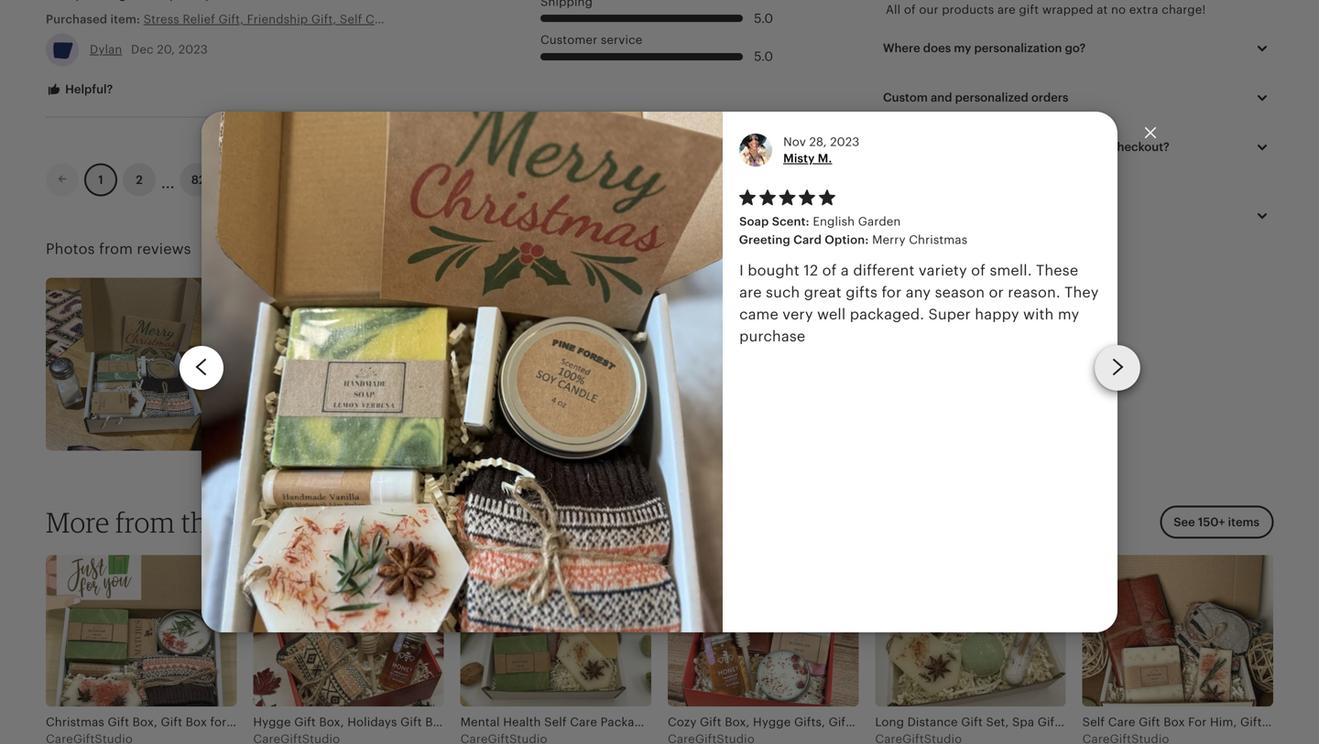 Task type: describe. For each thing, give the bounding box(es) containing it.
i
[[740, 262, 744, 279]]

great
[[804, 284, 842, 301]]

more
[[46, 506, 110, 540]]

0 vertical spatial are
[[998, 3, 1016, 17]]

follow
[[340, 516, 377, 530]]

from for this
[[115, 506, 175, 540]]

garden
[[858, 215, 901, 229]]

these
[[1036, 262, 1079, 279]]

at
[[1097, 3, 1108, 17]]

follow button
[[305, 506, 391, 539]]

charge!
[[1162, 3, 1206, 17]]

a
[[841, 262, 849, 279]]

soap
[[740, 215, 769, 229]]

2 link
[[123, 163, 156, 197]]

with
[[1023, 306, 1054, 323]]

reason.
[[1008, 284, 1061, 301]]

cozy gift box, hygge gifts, gift set for women, gift basket for mom, cozy care package, mothers day gift from daughter, self care kit image
[[668, 556, 859, 708]]

m.
[[818, 152, 832, 166]]

2023 for dec 20, 2023
[[178, 43, 208, 57]]

english
[[813, 215, 855, 229]]

different
[[853, 262, 915, 279]]

from for reviews
[[99, 241, 133, 257]]

variety
[[919, 262, 967, 279]]

packaged.
[[850, 306, 925, 323]]

hygge gift box, holidays gift box for friend, christmas gift basket, self care gift set, gift box for her, cozy gift box, cozy care package image
[[253, 556, 444, 708]]

dec
[[131, 43, 154, 57]]

purchase
[[740, 328, 806, 345]]

0 horizontal spatial of
[[822, 262, 837, 279]]

long distance gift set, spa gift box, best friend gift box, soul sister gift for friend, self care kit, birthday gift basket, thank you gift image
[[875, 556, 1066, 708]]

are inside i bought 12 of a different variety of smell.  these are such great gifts for any season or reason. they came very well packaged. super happy with my purchase
[[740, 284, 762, 301]]

soap scent: english garden greeting card option: merry christmas
[[739, 215, 968, 247]]

happy
[[975, 306, 1019, 323]]

my
[[1058, 306, 1080, 323]]

greeting
[[739, 233, 791, 247]]

reviews
[[137, 241, 191, 257]]

2 horizontal spatial of
[[971, 262, 986, 279]]

or
[[989, 284, 1004, 301]]

12
[[804, 262, 818, 279]]

822 link
[[180, 163, 224, 197]]

our
[[919, 3, 939, 17]]

self care gift box for him, gift box for father, men gift box, care gift box for men, personalized gift for him, hygge gift box image
[[1083, 556, 1274, 708]]

super
[[929, 306, 971, 323]]

mental health self care package for her, stress relief gift, self care box for women, care package for her, send a gift, friendship gift box image
[[461, 556, 651, 708]]

for
[[882, 284, 902, 301]]

option:
[[825, 233, 869, 247]]

2
[[136, 173, 143, 187]]

1 link
[[84, 163, 117, 197]]

christmas gift box, gift box for sister, coworker gift box, self care gift set, christmas basket, gift box for her, hygge gift box, gift set image
[[46, 556, 237, 708]]

customer
[[541, 33, 598, 47]]

item:
[[110, 12, 140, 26]]



Task type: locate. For each thing, give the bounding box(es) containing it.
service
[[601, 33, 643, 47]]

gift
[[1019, 3, 1039, 17]]

scent:
[[772, 215, 810, 229]]

gifts
[[846, 284, 878, 301]]

1 vertical spatial from
[[115, 506, 175, 540]]

822
[[191, 173, 213, 187]]

purchased
[[46, 12, 107, 26]]

of
[[904, 3, 916, 17], [822, 262, 837, 279], [971, 262, 986, 279]]

very
[[783, 306, 813, 323]]

dec 20, 2023
[[128, 43, 208, 57]]

christmas
[[909, 233, 968, 247]]

i bought 12 of a different variety of smell.  these are such great gifts for any season or reason. they came very well packaged. super happy with my purchase
[[740, 262, 1099, 345]]

any
[[906, 284, 931, 301]]

1 horizontal spatial are
[[998, 3, 1016, 17]]

…
[[161, 166, 175, 193]]

2023 for nov 28, 2023 misty m.
[[830, 135, 860, 149]]

season
[[935, 284, 985, 301]]

photos from reviews
[[46, 241, 191, 257]]

1 vertical spatial 5.0
[[754, 49, 773, 64]]

shop
[[233, 506, 294, 540]]

this
[[181, 506, 227, 540]]

extra
[[1130, 3, 1159, 17]]

wrapped
[[1042, 3, 1094, 17]]

are left gift
[[998, 3, 1016, 17]]

5.0
[[754, 11, 773, 26], [754, 49, 773, 64]]

1
[[98, 173, 103, 187]]

misty
[[783, 152, 815, 166]]

2023
[[178, 43, 208, 57], [830, 135, 860, 149]]

0 vertical spatial 2023
[[178, 43, 208, 57]]

merry
[[872, 233, 906, 247]]

2023 inside nov 28, 2023 misty m.
[[830, 135, 860, 149]]

from right photos
[[99, 241, 133, 257]]

customer service
[[541, 33, 643, 47]]

card
[[794, 233, 822, 247]]

are up came
[[740, 284, 762, 301]]

misty m. link
[[783, 152, 832, 166]]

all of our products are gift wrapped at no extra charge!
[[886, 3, 1206, 17]]

well
[[817, 306, 846, 323]]

2023 up m.
[[830, 135, 860, 149]]

no
[[1111, 3, 1126, 17]]

such
[[766, 284, 800, 301]]

20,
[[157, 43, 175, 57]]

1 horizontal spatial of
[[904, 3, 916, 17]]

more from this shop
[[46, 506, 294, 540]]

of right all
[[904, 3, 916, 17]]

they
[[1065, 284, 1099, 301]]

of left a
[[822, 262, 837, 279]]

of up season
[[971, 262, 986, 279]]

1 vertical spatial 2023
[[830, 135, 860, 149]]

0 vertical spatial from
[[99, 241, 133, 257]]

came
[[740, 306, 779, 323]]

from left this
[[115, 506, 175, 540]]

all
[[886, 3, 901, 17]]

1 vertical spatial are
[[740, 284, 762, 301]]

photos from reviews dialog
[[0, 0, 1319, 745]]

2023 right 20,
[[178, 43, 208, 57]]

28,
[[810, 135, 827, 149]]

bought
[[748, 262, 800, 279]]

0 vertical spatial 5.0
[[754, 11, 773, 26]]

0 horizontal spatial are
[[740, 284, 762, 301]]

from
[[99, 241, 133, 257], [115, 506, 175, 540]]

nov 28, 2023 misty m.
[[783, 135, 860, 166]]

purchased item:
[[46, 12, 144, 26]]

photos
[[46, 241, 95, 257]]

1 5.0 from the top
[[754, 11, 773, 26]]

nov
[[783, 135, 806, 149]]

are
[[998, 3, 1016, 17], [740, 284, 762, 301]]

2 5.0 from the top
[[754, 49, 773, 64]]

products
[[942, 3, 994, 17]]

1 horizontal spatial 2023
[[830, 135, 860, 149]]

0 horizontal spatial 2023
[[178, 43, 208, 57]]

smell.
[[990, 262, 1032, 279]]



Task type: vqa. For each thing, say whether or not it's contained in the screenshot.
Merry
yes



